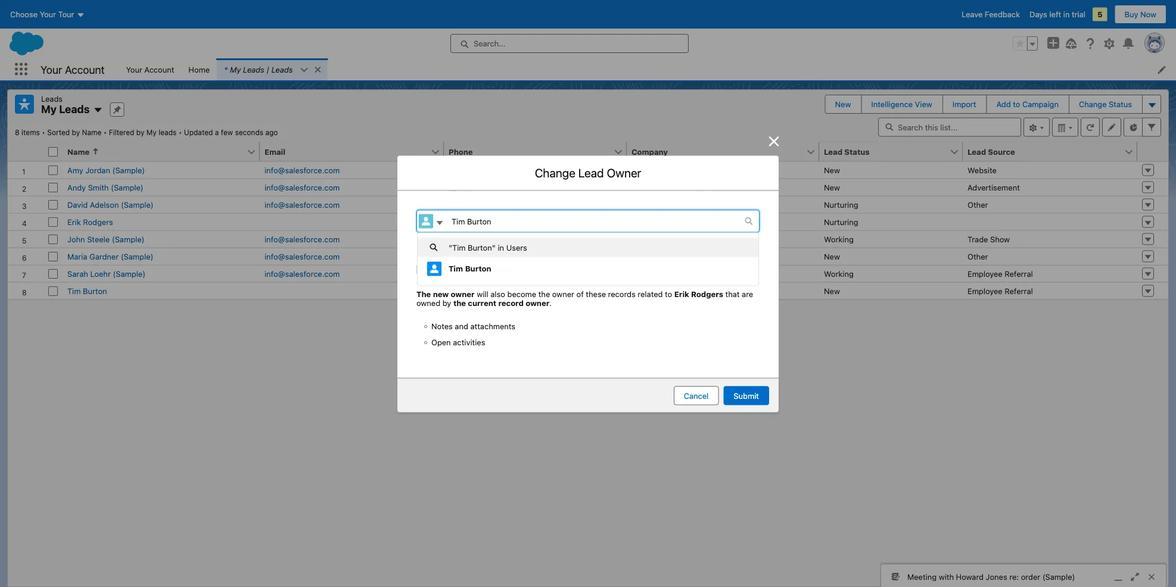 Task type: locate. For each thing, give the bounding box(es) containing it.
beyond imagination link
[[632, 217, 703, 226]]

0 vertical spatial my
[[230, 65, 241, 74]]

list
[[119, 58, 1176, 80]]

tim for tim burton enterprises
[[632, 287, 645, 296]]

lead left owner
[[578, 166, 604, 180]]

1 vertical spatial change
[[535, 166, 575, 180]]

0 vertical spatial other
[[968, 200, 988, 209]]

publishing
[[670, 200, 708, 209]]

1 vertical spatial working
[[824, 269, 854, 278]]

1 horizontal spatial your account
[[126, 65, 174, 74]]

trade
[[968, 235, 988, 244]]

erik rodgers link
[[67, 217, 113, 226]]

2 horizontal spatial lead
[[968, 147, 986, 156]]

in left users
[[498, 243, 504, 252]]

universal
[[632, 183, 665, 192]]

by right owned
[[442, 299, 451, 307]]

name up the amy
[[67, 147, 90, 156]]

0 vertical spatial nurturing
[[824, 200, 858, 209]]

biglife inc. link
[[632, 235, 671, 244]]

your account left home
[[126, 65, 174, 74]]

2 info@salesforce.com from the top
[[265, 183, 340, 192]]

cell
[[43, 142, 63, 162], [260, 213, 444, 230], [963, 213, 1137, 230], [260, 282, 444, 299]]

1 horizontal spatial your
[[126, 65, 142, 74]]

list box containing "tim burton" in users
[[417, 233, 759, 286]]

1 horizontal spatial owner
[[526, 299, 549, 307]]

1 horizontal spatial in
[[1063, 10, 1070, 19]]

2 vertical spatial my
[[146, 128, 157, 137]]

steele
[[87, 235, 110, 244]]

lee enterprise, inc
[[632, 166, 699, 175]]

0 horizontal spatial your account
[[41, 63, 105, 76]]

0 horizontal spatial rodgers
[[83, 217, 113, 226]]

source
[[988, 147, 1015, 156]]

employee for working
[[968, 269, 1003, 278]]

change for change lead owner
[[535, 166, 575, 180]]

action image
[[1137, 142, 1168, 161]]

nurturing for green dot publishing
[[824, 200, 858, 209]]

1 vertical spatial in
[[498, 243, 504, 252]]

my left leads
[[146, 128, 157, 137]]

0 vertical spatial erik
[[67, 217, 81, 226]]

tim burton
[[449, 264, 491, 273], [67, 287, 107, 296]]

current
[[468, 299, 496, 307]]

info@salesforce.com
[[265, 166, 340, 175], [265, 183, 340, 192], [265, 200, 340, 209], [265, 235, 340, 244], [265, 252, 340, 261], [265, 269, 340, 278]]

universal technologies link
[[632, 183, 715, 192]]

tim down 3c
[[632, 287, 645, 296]]

my up sorted
[[41, 103, 57, 116]]

1 vertical spatial tim burton
[[67, 287, 107, 296]]

(sample) up andy smith (sample)
[[112, 166, 145, 175]]

0 horizontal spatial text default image
[[436, 219, 444, 227]]

other down advertisement
[[968, 200, 988, 209]]

few
[[221, 128, 233, 137]]

in right left
[[1063, 10, 1070, 19]]

1 horizontal spatial •
[[104, 128, 107, 137]]

erik inside my leads grid
[[67, 217, 81, 226]]

1 horizontal spatial account
[[144, 65, 174, 74]]

0 vertical spatial referral
[[1005, 269, 1033, 278]]

1 horizontal spatial group
[[1013, 36, 1038, 51]]

employee
[[968, 269, 1003, 278], [968, 287, 1003, 296]]

1 vertical spatial to
[[665, 290, 672, 299]]

1 vertical spatial my
[[41, 103, 57, 116]]

also
[[491, 290, 505, 299]]

4 info@salesforce.com from the top
[[265, 235, 340, 244]]

trade show
[[968, 235, 1010, 244]]

working for trade show
[[824, 235, 854, 244]]

phone element
[[444, 142, 634, 162]]

3 info@salesforce.com from the top
[[265, 200, 340, 209]]

1 horizontal spatial tim
[[449, 264, 463, 273]]

none search field inside my leads|leads|list view element
[[878, 118, 1021, 137]]

by right filtered
[[136, 128, 144, 137]]

add to campaign button
[[987, 95, 1068, 113]]

tim burton down sarah
[[67, 287, 107, 296]]

biglife
[[632, 235, 656, 244]]

0 horizontal spatial change
[[535, 166, 575, 180]]

adelson
[[90, 200, 119, 209]]

lead
[[824, 147, 842, 156], [968, 147, 986, 156], [578, 166, 604, 180]]

1 horizontal spatial lead
[[824, 147, 842, 156]]

with
[[939, 573, 954, 582]]

dot
[[655, 200, 668, 209]]

list box
[[417, 233, 759, 286]]

2 horizontal spatial tim
[[632, 287, 645, 296]]

rodgers up steele
[[83, 217, 113, 226]]

2 • from the left
[[104, 128, 107, 137]]

attachments
[[470, 322, 515, 331]]

1 vertical spatial other
[[968, 252, 988, 261]]

1 horizontal spatial status
[[1109, 100, 1132, 109]]

burton down burton"
[[465, 264, 491, 273]]

2 horizontal spatial •
[[179, 128, 182, 137]]

5 click to dial disabled image from the top
[[449, 252, 522, 261]]

smith
[[88, 183, 109, 192]]

0 horizontal spatial to
[[665, 290, 672, 299]]

rodgers left that
[[691, 290, 723, 299]]

account left home
[[144, 65, 174, 74]]

change lead owner
[[535, 166, 641, 180]]

the right new
[[453, 299, 466, 307]]

lead up 'website'
[[968, 147, 986, 156]]

records
[[608, 290, 636, 299]]

jones
[[986, 573, 1007, 582]]

0 horizontal spatial my
[[41, 103, 57, 116]]

1 vertical spatial rodgers
[[691, 290, 723, 299]]

0 vertical spatial to
[[1013, 100, 1020, 109]]

new inside new button
[[835, 100, 851, 109]]

1 horizontal spatial to
[[1013, 100, 1020, 109]]

0 vertical spatial employee
[[968, 269, 1003, 278]]

1 employee from the top
[[968, 269, 1003, 278]]

(sample) down maria gardner (sample)
[[113, 269, 145, 278]]

info@salesforce.com link for andy smith (sample)
[[265, 183, 340, 192]]

my leads|leads|list view element
[[7, 89, 1169, 587]]

info@salesforce.com link
[[265, 166, 340, 175], [265, 183, 340, 192], [265, 200, 340, 209], [265, 235, 340, 244], [265, 252, 340, 261], [265, 269, 340, 278]]

group down that are owned by
[[431, 322, 745, 347]]

0 horizontal spatial group
[[431, 322, 745, 347]]

5 info@salesforce.com link from the top
[[265, 252, 340, 261]]

(sample) up maria gardner (sample)
[[112, 235, 144, 244]]

1 vertical spatial nurturing
[[824, 217, 858, 226]]

company element
[[627, 142, 826, 162]]

activities
[[453, 338, 485, 347]]

1 horizontal spatial the
[[538, 290, 550, 299]]

0 horizontal spatial tim
[[67, 287, 81, 296]]

Send notification email checkbox
[[416, 265, 426, 274]]

0 vertical spatial change
[[1079, 100, 1107, 109]]

david adelson (sample)
[[67, 200, 154, 209]]

burton down "loehr"
[[83, 287, 107, 296]]

group containing notes and attachments
[[431, 322, 745, 347]]

list view controls image
[[1024, 118, 1050, 137]]

meeting
[[907, 573, 937, 582]]

• left filtered
[[104, 128, 107, 137]]

lead inside "element"
[[968, 147, 986, 156]]

owner right record
[[526, 299, 549, 307]]

info@salesforce.com for sarah loehr (sample)
[[265, 269, 340, 278]]

5 info@salesforce.com from the top
[[265, 252, 340, 261]]

owner left will
[[451, 290, 475, 299]]

beyond imagination
[[632, 217, 703, 226]]

technologies
[[667, 183, 715, 192]]

your account up my leads
[[41, 63, 105, 76]]

the current record owner .
[[453, 299, 552, 307]]

• right leads
[[179, 128, 182, 137]]

click to dial disabled image
[[449, 183, 522, 192], [449, 200, 522, 209], [449, 217, 517, 226], [449, 235, 522, 244], [449, 252, 522, 261], [449, 269, 522, 278]]

new
[[433, 290, 449, 299]]

list item
[[217, 58, 327, 80]]

erik right 'related'
[[674, 290, 689, 299]]

burton for tim burton enterprises link
[[647, 287, 671, 296]]

3c systems link
[[632, 252, 675, 261]]

by right sorted
[[72, 128, 80, 137]]

2 employee referral from the top
[[968, 287, 1033, 296]]

view
[[915, 100, 932, 109]]

tim burton down burton"
[[449, 264, 491, 273]]

0 vertical spatial group
[[1013, 36, 1038, 51]]

0 vertical spatial rodgers
[[83, 217, 113, 226]]

search... button
[[450, 34, 689, 53]]

0 horizontal spatial status
[[844, 147, 870, 156]]

tim burton inside 'list box'
[[449, 264, 491, 273]]

1 nurturing from the top
[[824, 200, 858, 209]]

0 vertical spatial status
[[1109, 100, 1132, 109]]

working
[[824, 235, 854, 244], [824, 269, 854, 278]]

to right add
[[1013, 100, 1020, 109]]

2 referral from the top
[[1005, 287, 1033, 296]]

change down phone element
[[535, 166, 575, 180]]

list item containing *
[[217, 58, 327, 80]]

status inside button
[[1109, 100, 1132, 109]]

1 vertical spatial status
[[844, 147, 870, 156]]

1 vertical spatial referral
[[1005, 287, 1033, 296]]

2 employee from the top
[[968, 287, 1003, 296]]

"tim burton" in users
[[449, 243, 527, 252]]

0 vertical spatial employee referral
[[968, 269, 1033, 278]]

item number image
[[8, 142, 43, 161]]

these
[[586, 290, 606, 299]]

2 other from the top
[[968, 252, 988, 261]]

name left filtered
[[82, 128, 102, 137]]

3 click to dial disabled image from the top
[[449, 217, 517, 226]]

re:
[[1009, 573, 1019, 582]]

erik
[[67, 217, 81, 226], [674, 290, 689, 299]]

(sample) for david adelson (sample)
[[121, 200, 154, 209]]

0 horizontal spatial in
[[498, 243, 504, 252]]

6 info@salesforce.com from the top
[[265, 269, 340, 278]]

email element
[[260, 142, 451, 162]]

the new owner will also become the owner of these records related to erik rodgers
[[416, 290, 723, 299]]

tim down sarah
[[67, 287, 81, 296]]

lead down new button
[[824, 147, 842, 156]]

owner right .
[[552, 290, 574, 299]]

0 vertical spatial in
[[1063, 10, 1070, 19]]

click to dial disabled image for green dot publishing
[[449, 200, 522, 209]]

1 vertical spatial employee
[[968, 287, 1003, 296]]

item number element
[[8, 142, 43, 162]]

account up my leads
[[65, 63, 105, 76]]

burton down systems
[[647, 287, 671, 296]]

0 vertical spatial working
[[824, 235, 854, 244]]

2 horizontal spatial my
[[230, 65, 241, 74]]

6 info@salesforce.com link from the top
[[265, 269, 340, 278]]

my right *
[[230, 65, 241, 74]]

howard
[[956, 573, 984, 582]]

4 click to dial disabled image from the top
[[449, 235, 522, 244]]

in for burton"
[[498, 243, 504, 252]]

None search field
[[878, 118, 1021, 137]]

info@salesforce.com link for david adelson (sample)
[[265, 200, 340, 209]]

1 horizontal spatial tim burton
[[449, 264, 491, 273]]

other down trade
[[968, 252, 988, 261]]

click to dial disabled image for beyond imagination
[[449, 217, 517, 226]]

lead status element
[[819, 142, 970, 162]]

order
[[1021, 573, 1040, 582]]

(sample) for maria gardner (sample)
[[121, 252, 153, 261]]

0 horizontal spatial burton
[[83, 287, 107, 296]]

text default image
[[745, 217, 753, 226], [436, 219, 444, 227]]

0 horizontal spatial erik
[[67, 217, 81, 226]]

1 vertical spatial employee referral
[[968, 287, 1033, 296]]

erik up the john
[[67, 217, 81, 226]]

info@salesforce.com link for maria gardner (sample)
[[265, 252, 340, 261]]

status inside button
[[844, 147, 870, 156]]

(sample) right "adelson" in the top left of the page
[[121, 200, 154, 209]]

info@salesforce.com for david adelson (sample)
[[265, 200, 340, 209]]

1 working from the top
[[824, 235, 854, 244]]

maria
[[67, 252, 87, 261]]

2 click to dial disabled image from the top
[[449, 200, 522, 209]]

0 horizontal spatial owner
[[451, 290, 475, 299]]

2 horizontal spatial by
[[442, 299, 451, 307]]

other
[[968, 200, 988, 209], [968, 252, 988, 261]]

8
[[15, 128, 19, 137]]

1 • from the left
[[42, 128, 45, 137]]

to right 'related'
[[665, 290, 672, 299]]

leave
[[962, 10, 983, 19]]

now
[[1140, 10, 1156, 19]]

change right campaign
[[1079, 100, 1107, 109]]

(sample) for amy jordan (sample)
[[112, 166, 145, 175]]

tim down "tim
[[449, 264, 463, 273]]

systems
[[644, 252, 675, 261]]

1 referral from the top
[[1005, 269, 1033, 278]]

tim burton enterprises link
[[632, 287, 714, 296]]

select list display image
[[1052, 118, 1078, 137]]

0 horizontal spatial tim burton
[[67, 287, 107, 296]]

account
[[65, 63, 105, 76], [144, 65, 174, 74]]

in inside option
[[498, 243, 504, 252]]

(sample) right gardner
[[121, 252, 153, 261]]

buy
[[1125, 10, 1138, 19]]

change inside button
[[1079, 100, 1107, 109]]

0 horizontal spatial the
[[453, 299, 466, 307]]

1 info@salesforce.com link from the top
[[265, 166, 340, 175]]

group
[[1013, 36, 1038, 51], [431, 322, 745, 347]]

home
[[188, 65, 210, 74]]

group down days
[[1013, 36, 1038, 51]]

2 working from the top
[[824, 269, 854, 278]]

green dot publishing link
[[632, 200, 708, 209]]

1 horizontal spatial rodgers
[[691, 290, 723, 299]]

employee referral
[[968, 269, 1033, 278], [968, 287, 1033, 296]]

intelligence
[[871, 100, 913, 109]]

the right become
[[538, 290, 550, 299]]

2 info@salesforce.com link from the top
[[265, 183, 340, 192]]

2 nurturing from the top
[[824, 217, 858, 226]]

nurturing for beyond imagination
[[824, 217, 858, 226]]

status for lead status
[[844, 147, 870, 156]]

3 info@salesforce.com link from the top
[[265, 200, 340, 209]]

import
[[953, 100, 976, 109]]

my leads status
[[15, 128, 184, 137]]

3 • from the left
[[179, 128, 182, 137]]

add to campaign
[[996, 100, 1059, 109]]

1 click to dial disabled image from the top
[[449, 183, 522, 192]]

(sample) up david adelson (sample)
[[111, 183, 143, 192]]

1 horizontal spatial change
[[1079, 100, 1107, 109]]

jordan
[[85, 166, 110, 175]]

your account inside list
[[126, 65, 174, 74]]

users image
[[419, 214, 433, 228]]

the
[[538, 290, 550, 299], [453, 299, 466, 307]]

2 horizontal spatial owner
[[552, 290, 574, 299]]

0 horizontal spatial •
[[42, 128, 45, 137]]

1 vertical spatial group
[[431, 322, 745, 347]]

list containing your account
[[119, 58, 1176, 80]]

4 info@salesforce.com link from the top
[[265, 235, 340, 244]]

universal technologies
[[632, 183, 715, 192]]

2 horizontal spatial burton
[[647, 287, 671, 296]]

• right items on the left of page
[[42, 128, 45, 137]]

"tim
[[449, 243, 466, 252]]

1 vertical spatial erik
[[674, 290, 689, 299]]

filtered
[[109, 128, 134, 137]]

by inside that are owned by
[[442, 299, 451, 307]]

1 vertical spatial name
[[67, 147, 90, 156]]

by
[[72, 128, 80, 137], [136, 128, 144, 137], [442, 299, 451, 307]]

5
[[1097, 10, 1103, 19]]

0 vertical spatial tim burton
[[449, 264, 491, 273]]

1 employee referral from the top
[[968, 269, 1033, 278]]

are
[[742, 290, 753, 299]]



Task type: describe. For each thing, give the bounding box(es) containing it.
ago
[[265, 128, 278, 137]]

sarah
[[67, 269, 88, 278]]

6 click to dial disabled image from the top
[[449, 269, 522, 278]]

amy jordan (sample)
[[67, 166, 145, 175]]

search...
[[474, 39, 506, 48]]

action element
[[1137, 142, 1168, 162]]

phone
[[449, 147, 473, 156]]

1 info@salesforce.com from the top
[[265, 166, 340, 175]]

|
[[266, 65, 269, 74]]

email
[[494, 265, 513, 274]]

become
[[507, 290, 536, 299]]

0 vertical spatial name
[[82, 128, 102, 137]]

john
[[67, 235, 85, 244]]

user image
[[427, 262, 441, 276]]

1 horizontal spatial erik
[[674, 290, 689, 299]]

* my leads | leads
[[224, 65, 293, 74]]

send
[[431, 265, 449, 274]]

status for change status
[[1109, 100, 1132, 109]]

info@salesforce.com for andy smith (sample)
[[265, 183, 340, 192]]

(sample) for sarah loehr (sample)
[[113, 269, 145, 278]]

"tim burton" in users option
[[418, 238, 758, 257]]

new button
[[825, 95, 861, 113]]

burton for tim burton link
[[83, 287, 107, 296]]

name button
[[63, 142, 247, 161]]

change status button
[[1069, 95, 1142, 113]]

loehr
[[90, 269, 111, 278]]

send notification email
[[431, 265, 513, 274]]

1 horizontal spatial text default image
[[745, 217, 753, 226]]

1 horizontal spatial my
[[146, 128, 157, 137]]

that
[[725, 290, 740, 299]]

the
[[416, 290, 431, 299]]

sarah loehr (sample) link
[[67, 269, 145, 278]]

beyond
[[632, 217, 659, 226]]

0 horizontal spatial by
[[72, 128, 80, 137]]

andy smith (sample)
[[67, 183, 143, 192]]

*
[[224, 65, 228, 74]]

items
[[21, 128, 40, 137]]

click to dial disabled image for 3c systems
[[449, 252, 522, 261]]

trial
[[1072, 10, 1086, 19]]

notes
[[431, 322, 453, 331]]

john steele (sample)
[[67, 235, 144, 244]]

amy
[[67, 166, 83, 175]]

change status
[[1079, 100, 1132, 109]]

leave feedback
[[962, 10, 1020, 19]]

lead status button
[[819, 142, 950, 161]]

david adelson (sample) link
[[67, 200, 154, 209]]

in for left
[[1063, 10, 1070, 19]]

left
[[1049, 10, 1061, 19]]

referral for working
[[1005, 269, 1033, 278]]

burton"
[[468, 243, 496, 252]]

lead for lead source
[[968, 147, 986, 156]]

3c
[[632, 252, 642, 261]]

days
[[1030, 10, 1047, 19]]

3c systems
[[632, 252, 675, 261]]

rodgers inside my leads grid
[[83, 217, 113, 226]]

leave feedback link
[[962, 10, 1020, 19]]

will
[[477, 290, 488, 299]]

john steele (sample) link
[[67, 235, 144, 244]]

text default image
[[314, 66, 322, 74]]

email
[[265, 147, 285, 156]]

your inside list
[[126, 65, 142, 74]]

1 horizontal spatial by
[[136, 128, 144, 137]]

record
[[498, 299, 524, 307]]

inc.
[[658, 235, 671, 244]]

notification
[[451, 265, 492, 274]]

1 horizontal spatial burton
[[465, 264, 491, 273]]

your account link
[[119, 58, 181, 80]]

1 other from the top
[[968, 200, 988, 209]]

andy
[[67, 183, 86, 192]]

company button
[[627, 142, 806, 161]]

enterprise,
[[647, 166, 686, 175]]

enterprises
[[673, 287, 714, 296]]

.
[[549, 299, 552, 307]]

lee
[[632, 166, 644, 175]]

leads
[[159, 128, 177, 137]]

owned
[[416, 299, 440, 307]]

maria gardner (sample) link
[[67, 252, 153, 261]]

buy now
[[1125, 10, 1156, 19]]

andy smith (sample) link
[[67, 183, 143, 192]]

referral for new
[[1005, 287, 1033, 296]]

lead source button
[[963, 142, 1124, 161]]

my leads
[[41, 103, 90, 116]]

my inside list
[[230, 65, 241, 74]]

lee enterprise, inc link
[[632, 166, 699, 175]]

employee referral for new
[[968, 287, 1033, 296]]

working for employee referral
[[824, 269, 854, 278]]

notes and attachments
[[431, 322, 515, 331]]

name inside button
[[67, 147, 90, 156]]

cancel
[[684, 391, 709, 400]]

inverse image
[[767, 134, 781, 149]]

related
[[638, 290, 663, 299]]

tim burton link
[[67, 287, 107, 296]]

info@salesforce.com for maria gardner (sample)
[[265, 252, 340, 261]]

lead source element
[[963, 142, 1145, 162]]

buy now button
[[1114, 5, 1167, 24]]

name element
[[63, 142, 267, 162]]

click to dial disabled image for biglife inc.
[[449, 235, 522, 244]]

Search My Leads list view. search field
[[878, 118, 1021, 137]]

show
[[990, 235, 1010, 244]]

gardner
[[89, 252, 119, 261]]

tim inside 'list box'
[[449, 264, 463, 273]]

my leads grid
[[8, 142, 1168, 300]]

advertisement
[[968, 183, 1020, 192]]

and
[[455, 322, 468, 331]]

lead source
[[968, 147, 1015, 156]]

new for website
[[824, 166, 840, 175]]

new for employee referral
[[824, 287, 840, 296]]

(sample) for andy smith (sample)
[[111, 183, 143, 192]]

submit
[[734, 391, 759, 400]]

employee referral for working
[[968, 269, 1033, 278]]

info@salesforce.com link for sarah loehr (sample)
[[265, 269, 340, 278]]

new for advertisement
[[824, 183, 840, 192]]

to inside button
[[1013, 100, 1020, 109]]

lead for lead status
[[824, 147, 842, 156]]

info@salesforce.com link for john steele (sample)
[[265, 235, 340, 244]]

open activities
[[431, 338, 485, 347]]

0 horizontal spatial your
[[41, 63, 62, 76]]

0 horizontal spatial account
[[65, 63, 105, 76]]

imagination
[[661, 217, 703, 226]]

8 items • sorted by name • filtered by my leads • updated a few seconds ago
[[15, 128, 278, 137]]

intelligence view
[[871, 100, 932, 109]]

sarah loehr (sample)
[[67, 269, 145, 278]]

click to dial disabled image for universal technologies
[[449, 183, 522, 192]]

of
[[576, 290, 584, 299]]

updated
[[184, 128, 213, 137]]

add
[[996, 100, 1011, 109]]

a
[[215, 128, 219, 137]]

0 horizontal spatial lead
[[578, 166, 604, 180]]

Search Users... text field
[[444, 211, 745, 232]]

tim burton inside my leads grid
[[67, 287, 107, 296]]

tim for tim burton
[[67, 287, 81, 296]]

feedback
[[985, 10, 1020, 19]]

(sample) for john steele (sample)
[[112, 235, 144, 244]]

change for change status
[[1079, 100, 1107, 109]]

erik rodgers
[[67, 217, 113, 226]]

employee for new
[[968, 287, 1003, 296]]

(sample) right order
[[1042, 573, 1075, 582]]

david
[[67, 200, 88, 209]]

info@salesforce.com for john steele (sample)
[[265, 235, 340, 244]]



Task type: vqa. For each thing, say whether or not it's contained in the screenshot.
order at the bottom of page
yes



